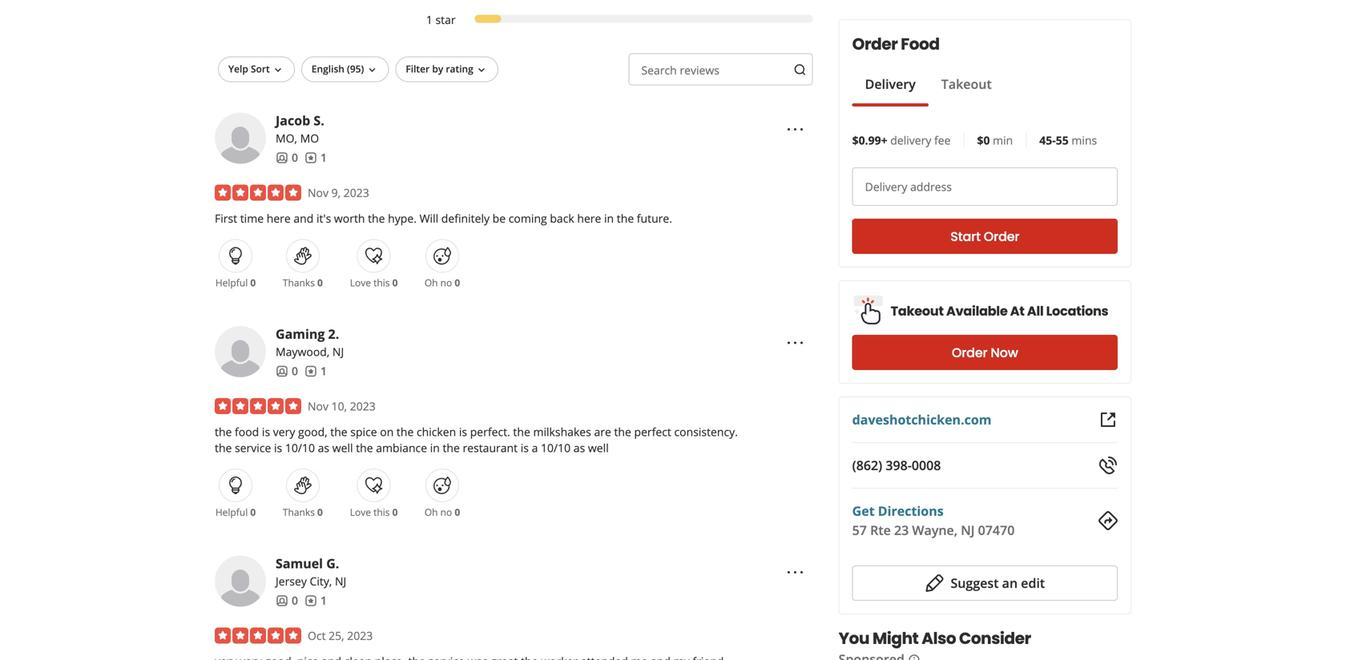 Task type: vqa. For each thing, say whether or not it's contained in the screenshot.
Game
no



Task type: describe. For each thing, give the bounding box(es) containing it.
yelp sort
[[228, 62, 270, 75]]

16 review v2 image for jacob
[[305, 151, 317, 164]]

love this 0 for gaming 2.
[[350, 506, 398, 519]]

0 up gaming 2. link
[[318, 276, 323, 289]]

english (95) button
[[301, 57, 389, 82]]

filter by rating
[[406, 62, 474, 75]]

reviews element for gaming
[[305, 363, 327, 379]]

24 phone v2 image
[[1099, 456, 1118, 475]]

delivery tab panel
[[853, 107, 1005, 113]]

and
[[294, 211, 314, 226]]

gaming
[[276, 326, 325, 343]]

english
[[312, 62, 345, 75]]

in inside the food is very good, the spice on the chicken is perfect. the milkshakes are the perfect consistency. the service is 10/10 as well the ambiance in the restaurant is a 10/10 as well
[[430, 441, 440, 456]]

10,
[[332, 399, 347, 414]]

sort
[[251, 62, 270, 75]]

delivery for delivery
[[866, 75, 916, 93]]

address
[[911, 179, 952, 194]]

daveshotchicken.com link
[[853, 411, 992, 429]]

love for 2.
[[350, 506, 371, 519]]

16 info v2 image
[[908, 654, 921, 661]]

star
[[436, 12, 456, 27]]

order now
[[952, 344, 1019, 362]]

at
[[1011, 302, 1025, 320]]

thanks 0 for gaming
[[283, 506, 323, 519]]

oct
[[308, 629, 326, 644]]

nj inside 'get directions 57 rte 23 wayne, nj 07470'
[[961, 522, 975, 539]]

helpful 0 for jacob s.
[[216, 276, 256, 289]]

mo,
[[276, 131, 297, 146]]

oh for gaming 2.
[[425, 506, 438, 519]]

oh no 0 for jacob s.
[[425, 276, 460, 289]]

the left future. on the top of page
[[617, 211, 634, 226]]

the up ambiance
[[397, 425, 414, 440]]

directions
[[879, 503, 944, 520]]

2 well from the left
[[588, 441, 609, 456]]

menu image for s.
[[786, 120, 805, 139]]

order for food
[[853, 33, 898, 55]]

menu image
[[786, 334, 805, 353]]

suggest an edit
[[951, 575, 1046, 592]]

get directions link
[[853, 503, 944, 520]]

16 chevron down v2 image
[[475, 64, 488, 76]]

hype.
[[388, 211, 417, 226]]

0 right 16 friends v2 icon
[[292, 150, 298, 165]]

tab list containing delivery
[[853, 75, 1005, 107]]

food
[[901, 33, 940, 55]]

the left food
[[215, 425, 232, 440]]

1 star
[[426, 12, 456, 27]]

a
[[532, 441, 538, 456]]

fee
[[935, 133, 951, 148]]

future.
[[637, 211, 673, 226]]

suggest
[[951, 575, 999, 592]]

helpful for gaming 2.
[[216, 506, 248, 519]]

s.
[[314, 112, 324, 129]]

on
[[380, 425, 394, 440]]

0 down service
[[250, 506, 256, 519]]

the left "hype."
[[368, 211, 385, 226]]

perfect.
[[470, 425, 511, 440]]

2.
[[328, 326, 339, 343]]

the left the spice
[[331, 425, 348, 440]]

24 external link v2 image
[[1099, 410, 1118, 430]]

helpful 0 for gaming 2.
[[216, 506, 256, 519]]

all
[[1028, 302, 1044, 320]]

rating
[[446, 62, 474, 75]]

nj inside samuel g. jersey city, nj
[[335, 574, 347, 589]]

45-55 mins
[[1040, 133, 1098, 148]]

the down chicken
[[443, 441, 460, 456]]

$0
[[978, 133, 990, 148]]

the down the spice
[[356, 441, 373, 456]]

the right perfect.
[[513, 425, 531, 440]]

service
[[235, 441, 271, 456]]

perfect
[[635, 425, 672, 440]]

nov for jacob
[[308, 185, 329, 200]]

0008
[[912, 457, 942, 474]]

nj inside "gaming 2. maywood, nj"
[[333, 344, 344, 360]]

back
[[550, 211, 575, 226]]

(0 reactions) element up samuel g. link
[[318, 506, 323, 519]]

is right chicken
[[459, 425, 467, 440]]

takeout for takeout available at all locations
[[891, 302, 944, 320]]

2023 for g.
[[347, 629, 373, 644]]

might
[[873, 628, 919, 650]]

consider
[[960, 628, 1032, 650]]

16 chevron down v2 image for sort
[[272, 64, 284, 76]]

order now link
[[853, 335, 1118, 370]]

time
[[240, 211, 264, 226]]

get
[[853, 503, 875, 520]]

search reviews
[[642, 63, 720, 78]]

mo
[[300, 131, 319, 146]]

(862)
[[853, 457, 883, 474]]

thanks for jacob
[[283, 276, 315, 289]]

delivery for delivery address
[[866, 179, 908, 194]]

get directions 57 rte 23 wayne, nj 07470
[[853, 503, 1015, 539]]

available
[[947, 302, 1008, 320]]

0 down definitely
[[455, 276, 460, 289]]

16 friends v2 image for gaming 2.
[[276, 365, 289, 378]]

1 for s.
[[321, 150, 327, 165]]

photo of jacob s. image
[[215, 113, 266, 164]]

16 friends v2 image for samuel g.
[[276, 595, 289, 608]]

maywood,
[[276, 344, 330, 360]]

07470
[[979, 522, 1015, 539]]

be
[[493, 211, 506, 226]]

23
[[895, 522, 909, 539]]

1 10/10 from the left
[[285, 441, 315, 456]]

an
[[1003, 575, 1018, 592]]

1 well from the left
[[332, 441, 353, 456]]

samuel g. link
[[276, 555, 339, 572]]

samuel g. jersey city, nj
[[276, 555, 347, 589]]

filter
[[406, 62, 430, 75]]

45-
[[1040, 133, 1056, 148]]

english (95)
[[312, 62, 364, 75]]

1 left star
[[426, 12, 433, 27]]

order food
[[853, 33, 940, 55]]

nov for gaming
[[308, 399, 329, 414]]



Task type: locate. For each thing, give the bounding box(es) containing it.
delivery down order food
[[866, 75, 916, 93]]

1 vertical spatial this
[[374, 506, 390, 519]]

mins
[[1072, 133, 1098, 148]]

3 friends element from the top
[[276, 593, 298, 609]]

0 vertical spatial takeout
[[942, 75, 992, 93]]

delivery left address
[[866, 179, 908, 194]]

order left food at top right
[[853, 33, 898, 55]]

yelp
[[228, 62, 248, 75]]

5 star rating image up time
[[215, 185, 301, 201]]

(0 reactions) element
[[250, 276, 256, 289], [318, 276, 323, 289], [392, 276, 398, 289], [455, 276, 460, 289], [250, 506, 256, 519], [318, 506, 323, 519], [392, 506, 398, 519], [455, 506, 460, 519]]

as
[[318, 441, 330, 456], [574, 441, 585, 456]]

1 vertical spatial helpful
[[216, 506, 248, 519]]

2 vertical spatial 2023
[[347, 629, 373, 644]]

good,
[[298, 425, 328, 440]]

1 vertical spatial friends element
[[276, 363, 298, 379]]

oh no 0
[[425, 276, 460, 289], [425, 506, 460, 519]]

0 vertical spatial menu image
[[786, 120, 805, 139]]

1 friends element from the top
[[276, 150, 298, 166]]

2 thanks from the top
[[283, 506, 315, 519]]

milkshakes
[[533, 425, 592, 440]]

reviews element
[[305, 150, 327, 166], [305, 363, 327, 379], [305, 593, 327, 609]]

24 pencil v2 image
[[926, 574, 945, 593]]

1 delivery from the top
[[866, 75, 916, 93]]

$0.99+
[[853, 133, 888, 148]]

nj
[[333, 344, 344, 360], [961, 522, 975, 539], [335, 574, 347, 589]]

0 vertical spatial love this 0
[[350, 276, 398, 289]]

2 love from the top
[[350, 506, 371, 519]]

gaming 2. link
[[276, 326, 339, 343]]

16 chevron down v2 image inside yelp sort popup button
[[272, 64, 284, 76]]

16 review v2 image down mo
[[305, 151, 317, 164]]

thanks up gaming
[[283, 276, 315, 289]]

search image
[[794, 63, 807, 76]]

rte
[[871, 522, 891, 539]]

1 vertical spatial menu image
[[786, 563, 805, 582]]

1 menu image from the top
[[786, 120, 805, 139]]

suggest an edit button
[[853, 566, 1118, 601]]

$0 min
[[978, 133, 1014, 148]]

1 thanks from the top
[[283, 276, 315, 289]]

0 vertical spatial helpful
[[216, 276, 248, 289]]

5 star rating image for gaming 2.
[[215, 398, 301, 415]]

well
[[332, 441, 353, 456], [588, 441, 609, 456]]

yelp sort button
[[218, 57, 295, 82]]

10/10
[[285, 441, 315, 456], [541, 441, 571, 456]]

1 vertical spatial 5 star rating image
[[215, 398, 301, 415]]

oh down will
[[425, 276, 438, 289]]

10/10 down good,
[[285, 441, 315, 456]]

0 vertical spatial helpful 0
[[216, 276, 256, 289]]

2023 right 9,
[[344, 185, 369, 200]]

2 nov from the top
[[308, 399, 329, 414]]

1 vertical spatial in
[[430, 441, 440, 456]]

0 up samuel g. link
[[318, 506, 323, 519]]

gaming 2. maywood, nj
[[276, 326, 344, 360]]

1 vertical spatial helpful 0
[[216, 506, 256, 519]]

16 friends v2 image
[[276, 365, 289, 378], [276, 595, 289, 608]]

1 vertical spatial nj
[[961, 522, 975, 539]]

16 review v2 image
[[305, 151, 317, 164], [305, 365, 317, 378]]

this down "hype."
[[374, 276, 390, 289]]

is down 'very'
[[274, 441, 282, 456]]

ambiance
[[376, 441, 427, 456]]

2 vertical spatial order
[[952, 344, 988, 362]]

(95)
[[347, 62, 364, 75]]

is
[[262, 425, 270, 440], [459, 425, 467, 440], [274, 441, 282, 456], [521, 441, 529, 456]]

2 16 friends v2 image from the top
[[276, 595, 289, 608]]

(0 reactions) element down "hype."
[[392, 276, 398, 289]]

min
[[993, 133, 1014, 148]]

$0.99+ delivery fee
[[853, 133, 951, 148]]

nj down g.
[[335, 574, 347, 589]]

friends element
[[276, 150, 298, 166], [276, 363, 298, 379], [276, 593, 298, 609]]

0 down "hype."
[[392, 276, 398, 289]]

samuel
[[276, 555, 323, 572]]

it's
[[317, 211, 331, 226]]

city,
[[310, 574, 332, 589]]

love this 0 for jacob s.
[[350, 276, 398, 289]]

oh for jacob s.
[[425, 276, 438, 289]]

1 no from the top
[[441, 276, 452, 289]]

1 vertical spatial 16 review v2 image
[[305, 365, 317, 378]]

jersey
[[276, 574, 307, 589]]

search
[[642, 63, 677, 78]]

friends element for jacob s.
[[276, 150, 298, 166]]

1 love from the top
[[350, 276, 371, 289]]

reviews element for jacob
[[305, 150, 327, 166]]

order inside start order button
[[984, 228, 1020, 246]]

Order delivery text field
[[853, 168, 1118, 206]]

in left future. on the top of page
[[604, 211, 614, 226]]

0 vertical spatial order
[[853, 33, 898, 55]]

5 star rating image up food
[[215, 398, 301, 415]]

16 review v2 image down maywood,
[[305, 365, 317, 378]]

2 no from the top
[[441, 506, 452, 519]]

5 star rating image down the photo of samuel g.
[[215, 628, 301, 644]]

0 vertical spatial 16 review v2 image
[[305, 151, 317, 164]]

oh
[[425, 276, 438, 289], [425, 506, 438, 519]]

nov 9, 2023
[[308, 185, 369, 200]]

0 left 16 review v2 image
[[292, 593, 298, 609]]

2023 right 25,
[[347, 629, 373, 644]]

2 vertical spatial 5 star rating image
[[215, 628, 301, 644]]

friends element for samuel g.
[[276, 593, 298, 609]]

nov 10, 2023
[[308, 399, 376, 414]]

2023
[[344, 185, 369, 200], [350, 399, 376, 414], [347, 629, 373, 644]]

oh no 0 down ambiance
[[425, 506, 460, 519]]

57
[[853, 522, 867, 539]]

1 oh no 0 from the top
[[425, 276, 460, 289]]

reviews element down mo
[[305, 150, 327, 166]]

2 5 star rating image from the top
[[215, 398, 301, 415]]

order right start
[[984, 228, 1020, 246]]

0 vertical spatial friends element
[[276, 150, 298, 166]]

restaurant
[[463, 441, 518, 456]]

(0 reactions) element down time
[[250, 276, 256, 289]]

2 friends element from the top
[[276, 363, 298, 379]]

1 vertical spatial oh
[[425, 506, 438, 519]]

jacob
[[276, 112, 310, 129]]

0 horizontal spatial 16 chevron down v2 image
[[272, 64, 284, 76]]

love for s.
[[350, 276, 371, 289]]

reviews
[[680, 63, 720, 78]]

(0 reactions) element down definitely
[[455, 276, 460, 289]]

photo of samuel g. image
[[215, 556, 266, 607]]

also
[[922, 628, 957, 650]]

2 as from the left
[[574, 441, 585, 456]]

no for 2.
[[441, 506, 452, 519]]

16 chevron down v2 image inside english (95) "dropdown button"
[[366, 64, 379, 76]]

reviews element down maywood,
[[305, 363, 327, 379]]

helpful down "first"
[[216, 276, 248, 289]]

nj left the 07470
[[961, 522, 975, 539]]

55
[[1056, 133, 1069, 148]]

love this 0 down ambiance
[[350, 506, 398, 519]]

5 star rating image
[[215, 185, 301, 201], [215, 398, 301, 415], [215, 628, 301, 644]]

0 vertical spatial this
[[374, 276, 390, 289]]

takeout left the available
[[891, 302, 944, 320]]

10/10 down milkshakes
[[541, 441, 571, 456]]

order
[[853, 33, 898, 55], [984, 228, 1020, 246], [952, 344, 988, 362]]

2023 for s.
[[344, 185, 369, 200]]

5 star rating image for samuel g.
[[215, 628, 301, 644]]

you
[[839, 628, 870, 650]]

0 vertical spatial nj
[[333, 344, 344, 360]]

16 chevron down v2 image right sort
[[272, 64, 284, 76]]

the
[[368, 211, 385, 226], [617, 211, 634, 226], [215, 425, 232, 440], [331, 425, 348, 440], [397, 425, 414, 440], [513, 425, 531, 440], [614, 425, 632, 440], [215, 441, 232, 456], [356, 441, 373, 456], [443, 441, 460, 456]]

order left now
[[952, 344, 988, 362]]

3 reviews element from the top
[[305, 593, 327, 609]]

2023 for 2.
[[350, 399, 376, 414]]

0 vertical spatial 5 star rating image
[[215, 185, 301, 201]]

16 review v2 image for gaming
[[305, 365, 317, 378]]

1 reviews element from the top
[[305, 150, 327, 166]]

first
[[215, 211, 237, 226]]

thanks 0 up gaming
[[283, 276, 323, 289]]

love this 0 down "worth"
[[350, 276, 398, 289]]

16 friends v2 image down maywood,
[[276, 365, 289, 378]]

1 vertical spatial 2023
[[350, 399, 376, 414]]

this
[[374, 276, 390, 289], [374, 506, 390, 519]]

tab list
[[853, 75, 1005, 107]]

no down first time here and it's worth the hype. will definitely be coming back here in the future.
[[441, 276, 452, 289]]

worth
[[334, 211, 365, 226]]

1 right 16 review v2 image
[[321, 593, 327, 609]]

delivery address
[[866, 179, 952, 194]]

2 reviews element from the top
[[305, 363, 327, 379]]

takeout up delivery tab panel
[[942, 75, 992, 93]]

the food is very good, the spice on the chicken is perfect. the milkshakes are the perfect consistency. the service is 10/10 as well the ambiance in the restaurant is a 10/10 as well
[[215, 425, 738, 456]]

16 chevron down v2 image for (95)
[[366, 64, 379, 76]]

1 down jacob s. mo, mo at the top of the page
[[321, 150, 327, 165]]

0 horizontal spatial 10/10
[[285, 441, 315, 456]]

1 5 star rating image from the top
[[215, 185, 301, 201]]

1 16 review v2 image from the top
[[305, 151, 317, 164]]

friends element down maywood,
[[276, 363, 298, 379]]

2 10/10 from the left
[[541, 441, 571, 456]]

2 thanks 0 from the top
[[283, 506, 323, 519]]

thanks 0 for jacob
[[283, 276, 323, 289]]

1 this from the top
[[374, 276, 390, 289]]

(0 reactions) element down ambiance
[[392, 506, 398, 519]]

thanks 0 up samuel
[[283, 506, 323, 519]]

1 thanks 0 from the top
[[283, 276, 323, 289]]

well down are
[[588, 441, 609, 456]]

2 helpful from the top
[[216, 506, 248, 519]]

0 vertical spatial 16 friends v2 image
[[276, 365, 289, 378]]

1 horizontal spatial here
[[578, 211, 602, 226]]

0 vertical spatial oh no 0
[[425, 276, 460, 289]]

1 helpful 0 from the top
[[216, 276, 256, 289]]

1 vertical spatial order
[[984, 228, 1020, 246]]

1 vertical spatial reviews element
[[305, 363, 327, 379]]

wayne,
[[913, 522, 958, 539]]

3 5 star rating image from the top
[[215, 628, 301, 644]]

0 horizontal spatial well
[[332, 441, 353, 456]]

0 horizontal spatial as
[[318, 441, 330, 456]]

no
[[441, 276, 452, 289], [441, 506, 452, 519]]

takeout for takeout
[[942, 75, 992, 93]]

helpful down service
[[216, 506, 248, 519]]

2 menu image from the top
[[786, 563, 805, 582]]

1 vertical spatial 16 friends v2 image
[[276, 595, 289, 608]]

start order button
[[853, 219, 1118, 254]]

definitely
[[442, 211, 490, 226]]

the right are
[[614, 425, 632, 440]]

friends element down mo,
[[276, 150, 298, 166]]

helpful for jacob s.
[[216, 276, 248, 289]]

1 vertical spatial thanks 0
[[283, 506, 323, 519]]

2 16 review v2 image from the top
[[305, 365, 317, 378]]

(0 reactions) element down the food is very good, the spice on the chicken is perfect. the milkshakes are the perfect consistency. the service is 10/10 as well the ambiance in the restaurant is a 10/10 as well
[[455, 506, 460, 519]]

helpful 0
[[216, 276, 256, 289], [216, 506, 256, 519]]

0 vertical spatial in
[[604, 211, 614, 226]]

helpful 0 down "first"
[[216, 276, 256, 289]]

1 for 2.
[[321, 364, 327, 379]]

2 vertical spatial nj
[[335, 574, 347, 589]]

1 horizontal spatial 16 chevron down v2 image
[[366, 64, 379, 76]]

(0 reactions) element up gaming 2. link
[[318, 276, 323, 289]]

jacob s. link
[[276, 112, 324, 129]]

thanks up samuel
[[283, 506, 315, 519]]

0 vertical spatial oh
[[425, 276, 438, 289]]

as down milkshakes
[[574, 441, 585, 456]]

is left 'very'
[[262, 425, 270, 440]]

0 horizontal spatial here
[[267, 211, 291, 226]]

2 oh no 0 from the top
[[425, 506, 460, 519]]

1 horizontal spatial as
[[574, 441, 585, 456]]

2 love this 0 from the top
[[350, 506, 398, 519]]

first time here and it's worth the hype. will definitely be coming back here in the future.
[[215, 211, 673, 226]]

delivery
[[866, 75, 916, 93], [866, 179, 908, 194]]

2 oh from the top
[[425, 506, 438, 519]]

daveshotchicken.com
[[853, 411, 992, 429]]

thanks 0
[[283, 276, 323, 289], [283, 506, 323, 519]]

0 down time
[[250, 276, 256, 289]]

photo of gaming 2. image
[[215, 326, 266, 378]]

helpful
[[216, 276, 248, 289], [216, 506, 248, 519]]

1 16 chevron down v2 image from the left
[[272, 64, 284, 76]]

0 down the food is very good, the spice on the chicken is perfect. the milkshakes are the perfect consistency. the service is 10/10 as well the ambiance in the restaurant is a 10/10 as well
[[455, 506, 460, 519]]

this for s.
[[374, 276, 390, 289]]

1 vertical spatial no
[[441, 506, 452, 519]]

0 vertical spatial thanks
[[283, 276, 315, 289]]

takeout
[[942, 75, 992, 93], [891, 302, 944, 320]]

0 down maywood,
[[292, 364, 298, 379]]

start
[[951, 228, 981, 246]]

2023 right 10, at the bottom
[[350, 399, 376, 414]]

5 star rating image for jacob s.
[[215, 185, 301, 201]]

nov
[[308, 185, 329, 200], [308, 399, 329, 414]]

friends element down jersey
[[276, 593, 298, 609]]

1 vertical spatial love
[[350, 506, 371, 519]]

1 down maywood,
[[321, 364, 327, 379]]

2 helpful 0 from the top
[[216, 506, 256, 519]]

delivery
[[891, 133, 932, 148]]

g.
[[326, 555, 339, 572]]

the left service
[[215, 441, 232, 456]]

locations
[[1047, 302, 1109, 320]]

friends element for gaming 2.
[[276, 363, 298, 379]]

jacob s. mo, mo
[[276, 112, 324, 146]]

2 vertical spatial friends element
[[276, 593, 298, 609]]

food
[[235, 425, 259, 440]]

(0 reactions) element down service
[[250, 506, 256, 519]]

1 horizontal spatial 10/10
[[541, 441, 571, 456]]

order for now
[[952, 344, 988, 362]]

1 vertical spatial thanks
[[283, 506, 315, 519]]

oh down ambiance
[[425, 506, 438, 519]]

oh no 0 down first time here and it's worth the hype. will definitely be coming back here in the future.
[[425, 276, 460, 289]]

16 friends v2 image down jersey
[[276, 595, 289, 608]]

1 for g.
[[321, 593, 327, 609]]

1 horizontal spatial well
[[588, 441, 609, 456]]

is left a
[[521, 441, 529, 456]]

1 helpful from the top
[[216, 276, 248, 289]]

in down chicken
[[430, 441, 440, 456]]

nov left 10, at the bottom
[[308, 399, 329, 414]]

no down the food is very good, the spice on the chicken is perfect. the milkshakes are the perfect consistency. the service is 10/10 as well the ambiance in the restaurant is a 10/10 as well
[[441, 506, 452, 519]]

2 16 chevron down v2 image from the left
[[366, 64, 379, 76]]

love this 0
[[350, 276, 398, 289], [350, 506, 398, 519]]

0 down ambiance
[[392, 506, 398, 519]]

1 here from the left
[[267, 211, 291, 226]]

0
[[292, 150, 298, 165], [250, 276, 256, 289], [318, 276, 323, 289], [392, 276, 398, 289], [455, 276, 460, 289], [292, 364, 298, 379], [250, 506, 256, 519], [318, 506, 323, 519], [392, 506, 398, 519], [455, 506, 460, 519], [292, 593, 298, 609]]

2 here from the left
[[578, 211, 602, 226]]

oh no 0 for gaming 2.
[[425, 506, 460, 519]]

by
[[432, 62, 444, 75]]

(862) 398-0008
[[853, 457, 942, 474]]

2 this from the top
[[374, 506, 390, 519]]

order inside order now link
[[952, 344, 988, 362]]

0 vertical spatial reviews element
[[305, 150, 327, 166]]

thanks
[[283, 276, 315, 289], [283, 506, 315, 519]]

reviews element for samuel
[[305, 593, 327, 609]]

2 vertical spatial reviews element
[[305, 593, 327, 609]]

0 vertical spatial thanks 0
[[283, 276, 323, 289]]

0 horizontal spatial in
[[430, 441, 440, 456]]

will
[[420, 211, 439, 226]]

1 horizontal spatial in
[[604, 211, 614, 226]]

0 vertical spatial no
[[441, 276, 452, 289]]

takeout available at all locations
[[891, 302, 1109, 320]]

as down good,
[[318, 441, 330, 456]]

no for s.
[[441, 276, 452, 289]]

reviews element down city,
[[305, 593, 327, 609]]

nov left 9,
[[308, 185, 329, 200]]

0 vertical spatial nov
[[308, 185, 329, 200]]

1 as from the left
[[318, 441, 330, 456]]

16 review v2 image
[[305, 595, 317, 608]]

0 vertical spatial delivery
[[866, 75, 916, 93]]

you might also consider
[[839, 628, 1032, 650]]

filter reviews by 1 star rating element
[[407, 12, 813, 28]]

nj down 2. in the left of the page
[[333, 344, 344, 360]]

1 oh from the top
[[425, 276, 438, 289]]

1 vertical spatial nov
[[308, 399, 329, 414]]

here right "back"
[[578, 211, 602, 226]]

  text field
[[629, 53, 813, 85]]

chicken
[[417, 425, 456, 440]]

here left and
[[267, 211, 291, 226]]

2 delivery from the top
[[866, 179, 908, 194]]

16 friends v2 image
[[276, 151, 289, 164]]

1 nov from the top
[[308, 185, 329, 200]]

consistency.
[[675, 425, 738, 440]]

1 vertical spatial delivery
[[866, 179, 908, 194]]

1 16 friends v2 image from the top
[[276, 365, 289, 378]]

love
[[350, 276, 371, 289], [350, 506, 371, 519]]

398-
[[886, 457, 912, 474]]

1 vertical spatial oh no 0
[[425, 506, 460, 519]]

16 chevron down v2 image right (95) at the left top
[[366, 64, 379, 76]]

this for 2.
[[374, 506, 390, 519]]

24 directions v2 image
[[1099, 511, 1118, 531]]

1 love this 0 from the top
[[350, 276, 398, 289]]

0 vertical spatial love
[[350, 276, 371, 289]]

takeout inside tab list
[[942, 75, 992, 93]]

menu image for g.
[[786, 563, 805, 582]]

thanks for gaming
[[283, 506, 315, 519]]

oct 25, 2023
[[308, 629, 373, 644]]

now
[[991, 344, 1019, 362]]

0 vertical spatial 2023
[[344, 185, 369, 200]]

very
[[273, 425, 295, 440]]

menu image
[[786, 120, 805, 139], [786, 563, 805, 582]]

this down ambiance
[[374, 506, 390, 519]]

16 chevron down v2 image
[[272, 64, 284, 76], [366, 64, 379, 76]]

well down the spice
[[332, 441, 353, 456]]

25,
[[329, 629, 344, 644]]

helpful 0 down service
[[216, 506, 256, 519]]

1 vertical spatial takeout
[[891, 302, 944, 320]]

delivery inside tab list
[[866, 75, 916, 93]]

1 vertical spatial love this 0
[[350, 506, 398, 519]]



